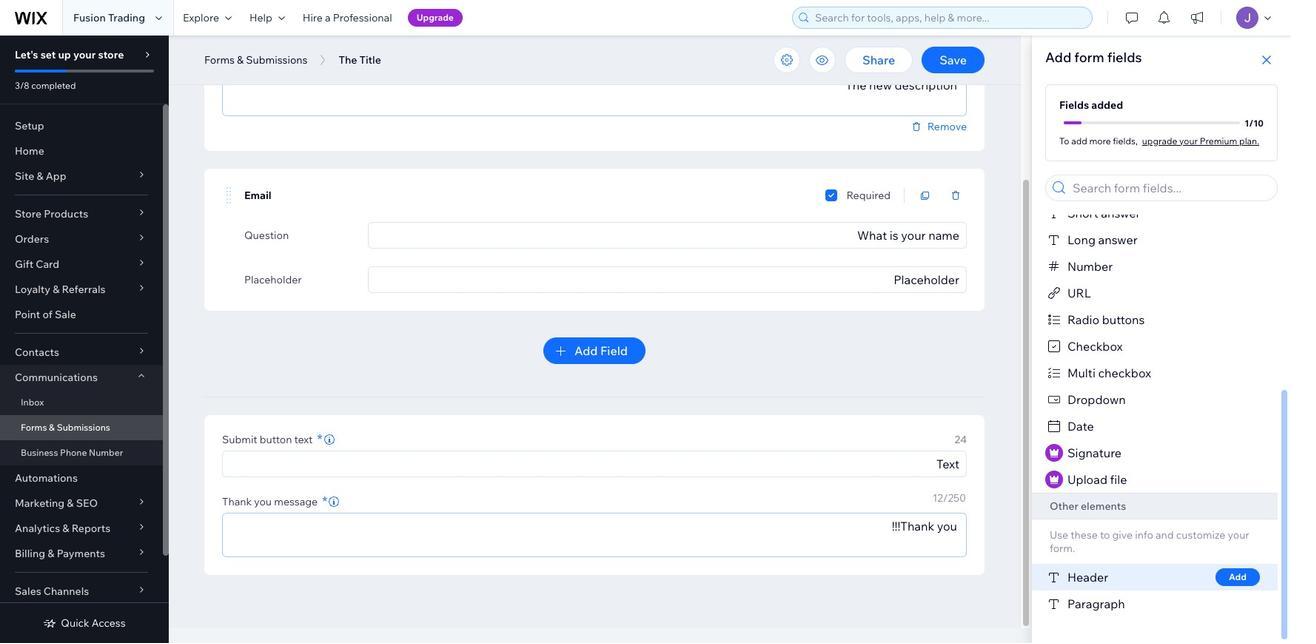 Task type: vqa. For each thing, say whether or not it's contained in the screenshot.
Fusion Trading
yes



Task type: describe. For each thing, give the bounding box(es) containing it.
header
[[1068, 570, 1109, 585]]

setup link
[[0, 113, 163, 138]]

* for thank you message *
[[322, 493, 328, 510]]

& for analytics & reports popup button
[[62, 522, 69, 535]]

remove
[[928, 120, 967, 133]]

forms & submissions for forms & submissions button
[[204, 53, 308, 67]]

of
[[43, 308, 52, 321]]

forms & submissions for forms & submissions link
[[21, 422, 110, 433]]

e.g., Submit field
[[227, 452, 962, 477]]

orders button
[[0, 227, 163, 252]]

to
[[1060, 135, 1070, 146]]

reports
[[72, 522, 110, 535]]

trading
[[108, 11, 145, 24]]

answer for long answer
[[1099, 233, 1138, 247]]

Search form fields... field
[[1068, 175, 1273, 201]]

upload file
[[1068, 472, 1127, 487]]

gift card
[[15, 258, 59, 271]]

point of sale
[[15, 308, 76, 321]]

store
[[98, 48, 124, 61]]

1
[[1245, 117, 1249, 128]]

elements
[[1081, 500, 1126, 513]]

analytics & reports button
[[0, 516, 163, 541]]

billing & payments button
[[0, 541, 163, 566]]

quick access button
[[43, 617, 126, 630]]

multi checkbox
[[1068, 366, 1151, 381]]

/ for 19
[[937, 50, 941, 64]]

10
[[1254, 117, 1264, 128]]

point of sale link
[[0, 302, 163, 327]]

automations link
[[0, 466, 163, 491]]

250
[[948, 492, 966, 505]]

help
[[250, 11, 272, 24]]

billing & payments
[[15, 547, 105, 561]]

& for forms & submissions button
[[237, 53, 244, 67]]

quick
[[61, 617, 89, 630]]

save
[[940, 53, 967, 67]]

message
[[274, 495, 318, 509]]

& for billing & payments dropdown button
[[48, 547, 54, 561]]

button
[[260, 433, 292, 447]]

payments
[[57, 547, 105, 561]]

19 / 1000
[[926, 50, 966, 64]]

automations
[[15, 472, 78, 485]]

loyalty
[[15, 283, 50, 296]]

these
[[1071, 529, 1098, 542]]

description
[[250, 54, 304, 67]]

signature
[[1068, 446, 1122, 461]]

billing
[[15, 547, 45, 561]]

card
[[36, 258, 59, 271]]

to add more fields, upgrade your premium plan.
[[1060, 135, 1260, 146]]

paragraph
[[1068, 597, 1125, 612]]

use these to give info and customize your form.
[[1050, 529, 1250, 555]]

info
[[1135, 529, 1154, 542]]

home
[[15, 144, 44, 158]]

sales channels button
[[0, 579, 163, 604]]

analytics & reports
[[15, 522, 110, 535]]

other
[[1050, 500, 1079, 513]]

e.g., Thanks for submitting! text field
[[223, 514, 966, 557]]

communications
[[15, 371, 98, 384]]

add for add field
[[575, 344, 598, 358]]

home link
[[0, 138, 163, 164]]

upgrade your premium plan. button
[[1142, 134, 1260, 147]]

use
[[1050, 529, 1069, 542]]

1 horizontal spatial number
[[1068, 259, 1113, 274]]

1 / 10
[[1245, 117, 1264, 128]]

business
[[21, 447, 58, 458]]

to
[[1100, 529, 1110, 542]]

date
[[1068, 419, 1094, 434]]

fields
[[1108, 49, 1142, 66]]

& for forms & submissions link
[[49, 422, 55, 433]]

marketing
[[15, 497, 65, 510]]

3/8
[[15, 80, 29, 91]]

2 horizontal spatial add
[[1229, 572, 1247, 583]]

forms for forms & submissions link
[[21, 422, 47, 433]]

store products button
[[0, 201, 163, 227]]

19
[[926, 50, 937, 64]]

add field
[[575, 344, 628, 358]]

customize
[[1176, 529, 1226, 542]]

radio
[[1068, 312, 1100, 327]]

premium
[[1200, 135, 1238, 146]]

multi
[[1068, 366, 1096, 381]]

fusion
[[73, 11, 106, 24]]

Add placeholder text… field
[[373, 267, 962, 292]]

Search for tools, apps, help & more... field
[[811, 7, 1088, 28]]

contacts
[[15, 346, 59, 359]]

form.
[[1050, 542, 1075, 555]]

loyalty & referrals
[[15, 283, 106, 296]]

communications button
[[0, 365, 163, 390]]

marketing & seo button
[[0, 491, 163, 516]]

access
[[92, 617, 126, 630]]

long
[[1068, 233, 1096, 247]]

& for the marketing & seo popup button
[[67, 497, 74, 510]]

sales channels
[[15, 585, 89, 598]]

12 / 250
[[933, 492, 966, 505]]

form
[[222, 54, 247, 67]]

forms & submissions link
[[0, 415, 163, 441]]

Type your question here... field
[[373, 223, 962, 248]]

long answer
[[1068, 233, 1138, 247]]



Task type: locate. For each thing, give the bounding box(es) containing it.
more
[[1090, 135, 1111, 146]]

products
[[44, 207, 88, 221]]

& for loyalty & referrals popup button
[[53, 283, 60, 296]]

let's
[[15, 48, 38, 61]]

radio buttons
[[1068, 312, 1145, 327]]

submissions
[[246, 53, 308, 67], [57, 422, 110, 433]]

let's set up your store
[[15, 48, 124, 61]]

fields,
[[1113, 135, 1138, 146]]

1 horizontal spatial forms & submissions
[[204, 53, 308, 67]]

1 vertical spatial submissions
[[57, 422, 110, 433]]

forms inside forms & submissions link
[[21, 422, 47, 433]]

number inside sidebar element
[[89, 447, 123, 458]]

0 vertical spatial your
[[73, 48, 96, 61]]

short
[[1068, 206, 1099, 221]]

forms & submissions button
[[197, 49, 315, 71]]

0 horizontal spatial submissions
[[57, 422, 110, 433]]

upload
[[1068, 472, 1108, 487]]

& inside button
[[237, 53, 244, 67]]

& up business
[[49, 422, 55, 433]]

0 vertical spatial add
[[1046, 49, 1072, 66]]

site & app button
[[0, 164, 163, 189]]

setup
[[15, 119, 44, 133]]

your right upgrade
[[1180, 135, 1198, 146]]

fusion trading
[[73, 11, 145, 24]]

checkbox
[[1098, 366, 1151, 381]]

0 vertical spatial forms
[[204, 53, 235, 67]]

1 horizontal spatial forms
[[204, 53, 235, 67]]

channels
[[44, 585, 89, 598]]

submissions for forms & submissions button
[[246, 53, 308, 67]]

business phone number
[[21, 447, 123, 458]]

2 horizontal spatial your
[[1228, 529, 1250, 542]]

forms for forms & submissions button
[[204, 53, 235, 67]]

number right phone in the bottom left of the page
[[89, 447, 123, 458]]

answer down short answer
[[1099, 233, 1138, 247]]

upgrade
[[1142, 135, 1178, 146]]

0 horizontal spatial forms & submissions
[[21, 422, 110, 433]]

sidebar element
[[0, 36, 169, 643]]

forms down the inbox
[[21, 422, 47, 433]]

& left "reports" at left bottom
[[62, 522, 69, 535]]

& left the seo
[[67, 497, 74, 510]]

checkbox
[[1068, 339, 1123, 354]]

1 horizontal spatial add
[[1046, 49, 1072, 66]]

thank
[[222, 495, 252, 509]]

2 vertical spatial add
[[1229, 572, 1247, 583]]

your right customize at bottom
[[1228, 529, 1250, 542]]

answer up long answer at the top right
[[1101, 206, 1141, 221]]

your right up
[[73, 48, 96, 61]]

1 vertical spatial answer
[[1099, 233, 1138, 247]]

1 vertical spatial *
[[322, 493, 328, 510]]

number down long
[[1068, 259, 1113, 274]]

1000
[[941, 50, 966, 64]]

field
[[601, 344, 628, 358]]

1 vertical spatial /
[[1249, 117, 1254, 128]]

your inside sidebar element
[[73, 48, 96, 61]]

give
[[1113, 529, 1133, 542]]

/
[[937, 50, 941, 64], [1249, 117, 1254, 128], [943, 492, 948, 505]]

phone
[[60, 447, 87, 458]]

0 horizontal spatial forms
[[21, 422, 47, 433]]

Add a short description... text field
[[223, 73, 966, 116]]

0 vertical spatial forms & submissions
[[204, 53, 308, 67]]

inbox link
[[0, 390, 163, 415]]

0 vertical spatial answer
[[1101, 206, 1141, 221]]

question
[[244, 229, 289, 242]]

24
[[955, 433, 967, 447]]

forms & submissions inside sidebar element
[[21, 422, 110, 433]]

the title
[[339, 53, 381, 67]]

fields
[[1060, 98, 1089, 112]]

other elements
[[1050, 500, 1126, 513]]

add for add form fields
[[1046, 49, 1072, 66]]

0 horizontal spatial /
[[937, 50, 941, 64]]

store products
[[15, 207, 88, 221]]

0 vertical spatial /
[[937, 50, 941, 64]]

* right text
[[317, 431, 323, 448]]

title
[[360, 53, 381, 67]]

2 vertical spatial /
[[943, 492, 948, 505]]

seo
[[76, 497, 98, 510]]

forms down explore
[[204, 53, 235, 67]]

the
[[339, 53, 357, 67]]

submissions down help button
[[246, 53, 308, 67]]

/ for 1
[[1249, 117, 1254, 128]]

form
[[1075, 49, 1105, 66]]

add
[[1072, 135, 1088, 146]]

short answer
[[1068, 206, 1141, 221]]

& right the site
[[37, 170, 43, 183]]

* for submit button text *
[[317, 431, 323, 448]]

contacts button
[[0, 340, 163, 365]]

forms & submissions
[[204, 53, 308, 67], [21, 422, 110, 433]]

3/8 completed
[[15, 80, 76, 91]]

& right 'billing'
[[48, 547, 54, 561]]

completed
[[31, 80, 76, 91]]

& for the site & app popup button
[[37, 170, 43, 183]]

save button
[[922, 47, 985, 73]]

thank you message *
[[222, 493, 328, 510]]

number
[[1068, 259, 1113, 274], [89, 447, 123, 458]]

&
[[237, 53, 244, 67], [37, 170, 43, 183], [53, 283, 60, 296], [49, 422, 55, 433], [67, 497, 74, 510], [62, 522, 69, 535], [48, 547, 54, 561]]

1 horizontal spatial /
[[943, 492, 948, 505]]

hire a professional link
[[294, 0, 401, 36]]

answer for short answer
[[1101, 206, 1141, 221]]

forms & submissions down help
[[204, 53, 308, 67]]

a
[[325, 11, 331, 24]]

2 vertical spatial your
[[1228, 529, 1250, 542]]

1 vertical spatial your
[[1180, 135, 1198, 146]]

1 vertical spatial forms
[[21, 422, 47, 433]]

forms & submissions inside button
[[204, 53, 308, 67]]

file
[[1110, 472, 1127, 487]]

required
[[847, 189, 891, 202]]

forms inside forms & submissions button
[[204, 53, 235, 67]]

up
[[58, 48, 71, 61]]

* right message
[[322, 493, 328, 510]]

gift card button
[[0, 252, 163, 277]]

0 horizontal spatial your
[[73, 48, 96, 61]]

submit button text *
[[222, 431, 323, 448]]

email
[[244, 189, 271, 202]]

the title button
[[331, 49, 389, 71]]

remove button
[[910, 120, 967, 133]]

submissions inside sidebar element
[[57, 422, 110, 433]]

2 horizontal spatial /
[[1249, 117, 1254, 128]]

add button
[[1216, 569, 1260, 586]]

& inside dropdown button
[[48, 547, 54, 561]]

0 horizontal spatial add
[[575, 344, 598, 358]]

set
[[41, 48, 56, 61]]

1 vertical spatial number
[[89, 447, 123, 458]]

business phone number link
[[0, 441, 163, 466]]

1 horizontal spatial your
[[1180, 135, 1198, 146]]

12
[[933, 492, 943, 505]]

0 vertical spatial submissions
[[246, 53, 308, 67]]

0 vertical spatial *
[[317, 431, 323, 448]]

site & app
[[15, 170, 66, 183]]

0 horizontal spatial number
[[89, 447, 123, 458]]

submissions down the inbox link
[[57, 422, 110, 433]]

add field button
[[544, 338, 646, 364]]

1 vertical spatial forms & submissions
[[21, 422, 110, 433]]

& right loyalty
[[53, 283, 60, 296]]

inbox
[[21, 397, 44, 408]]

0 vertical spatial number
[[1068, 259, 1113, 274]]

& inside popup button
[[37, 170, 43, 183]]

explore
[[183, 11, 219, 24]]

& left description
[[237, 53, 244, 67]]

help button
[[241, 0, 294, 36]]

submissions inside button
[[246, 53, 308, 67]]

share
[[863, 53, 895, 67]]

None checkbox
[[826, 187, 838, 204]]

added
[[1092, 98, 1123, 112]]

forms & submissions up business phone number
[[21, 422, 110, 433]]

*
[[317, 431, 323, 448], [322, 493, 328, 510]]

store
[[15, 207, 42, 221]]

1 vertical spatial add
[[575, 344, 598, 358]]

submissions for forms & submissions link
[[57, 422, 110, 433]]

/ for 12
[[943, 492, 948, 505]]

your inside 'use these to give info and customize your form.'
[[1228, 529, 1250, 542]]

1 horizontal spatial submissions
[[246, 53, 308, 67]]



